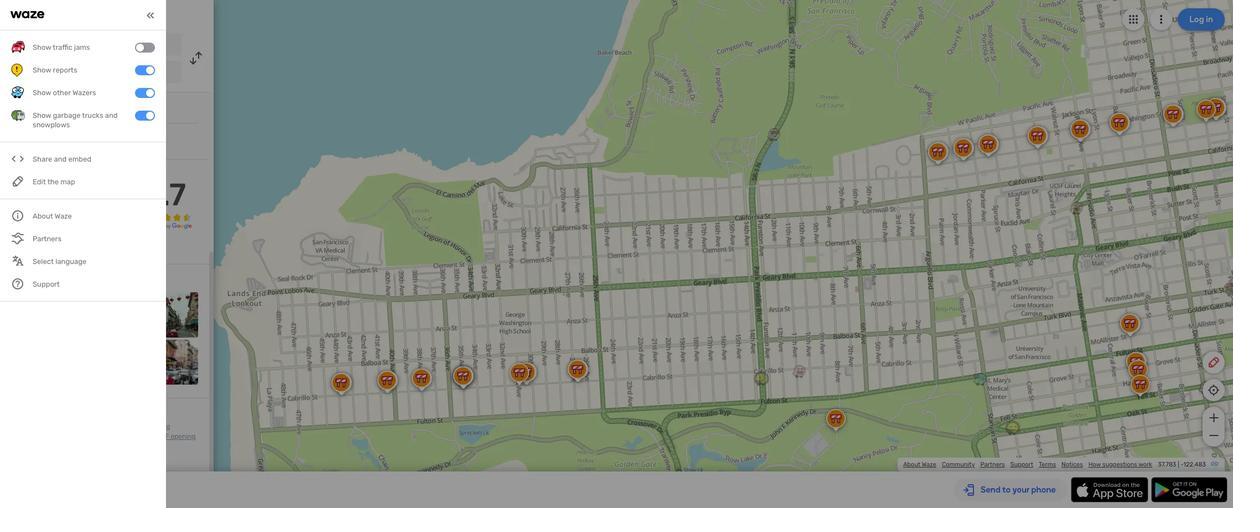 Task type: vqa. For each thing, say whether or not it's contained in the screenshot.
'Image 3 of Chinatown, SF'
yes



Task type: locate. For each thing, give the bounding box(es) containing it.
driving
[[66, 9, 99, 21]]

and
[[54, 155, 67, 164]]

1 vertical spatial san
[[83, 69, 95, 77]]

chinatown, inside chinatown, sf opening hours
[[124, 433, 159, 441]]

chinatown,
[[103, 423, 138, 431], [124, 433, 159, 441]]

directions
[[102, 9, 148, 21], [11, 433, 42, 441]]

0 horizontal spatial san
[[40, 40, 54, 50]]

0 vertical spatial sf
[[139, 423, 147, 431]]

waze
[[922, 461, 937, 468]]

san francisco
[[40, 40, 91, 50]]

37.783 | -122.483
[[1158, 461, 1206, 468]]

work
[[1139, 461, 1153, 468]]

americanchinatown.com link
[[33, 136, 122, 146]]

summary
[[39, 168, 73, 177]]

driving directions
[[66, 9, 148, 21]]

ca,
[[130, 69, 141, 77]]

sf inside chinatown, sf driving directions
[[139, 423, 147, 431]]

suggestions
[[1103, 461, 1138, 468]]

sf left driving
[[139, 423, 147, 431]]

0 vertical spatial directions
[[102, 9, 148, 21]]

chinatown, sf opening hours link
[[11, 433, 196, 451]]

support link
[[1011, 461, 1034, 468]]

sf for opening
[[161, 433, 169, 441]]

1 vertical spatial chinatown,
[[124, 433, 159, 441]]

0 horizontal spatial sf
[[139, 423, 147, 431]]

chinatown, sf driving directions
[[11, 423, 170, 441]]

share and embed link
[[11, 148, 155, 171]]

1 vertical spatial sf
[[161, 433, 169, 441]]

1 horizontal spatial sf
[[161, 433, 169, 441]]

image 8 of chinatown, sf image
[[153, 340, 198, 385]]

1 vertical spatial directions
[[11, 433, 42, 441]]

francisco
[[56, 40, 91, 50]]

1
[[11, 218, 14, 227]]

4.7
[[142, 177, 186, 213]]

chinatown, sf driving directions link
[[11, 423, 170, 441]]

122.483
[[1184, 461, 1206, 468]]

how suggestions work link
[[1089, 461, 1153, 468]]

chinatown, down driving
[[124, 433, 159, 441]]

driving
[[149, 423, 170, 431]]

opening
[[171, 433, 196, 441]]

embed
[[68, 155, 91, 164]]

san
[[40, 40, 54, 50], [83, 69, 95, 77]]

directions inside chinatown, sf driving directions
[[11, 433, 42, 441]]

link image
[[1211, 460, 1220, 468]]

review summary
[[11, 168, 73, 177]]

sf inside chinatown, sf opening hours
[[161, 433, 169, 441]]

0 horizontal spatial directions
[[11, 433, 42, 441]]

chinatown, up chinatown, sf opening hours 'link'
[[103, 423, 138, 431]]

0 vertical spatial san
[[40, 40, 54, 50]]

americanchinatown.com
[[33, 136, 122, 146]]

how
[[1089, 461, 1101, 468]]

review
[[11, 168, 37, 177]]

community link
[[942, 461, 975, 468]]

sf
[[139, 423, 147, 431], [161, 433, 169, 441]]

image 4 of chinatown, sf image
[[153, 292, 198, 338]]

show reviews
[[11, 245, 60, 254]]

5
[[11, 182, 16, 192]]

chinatown san francisco, ca, usa
[[40, 68, 155, 78]]

chinatown, for opening
[[124, 433, 159, 441]]

sf down driving
[[161, 433, 169, 441]]

support
[[1011, 461, 1034, 468]]

8
[[11, 276, 16, 285]]

4
[[11, 191, 16, 201]]

directions up 'hours'
[[11, 433, 42, 441]]

usa
[[142, 69, 155, 77]]

directions up san francisco button
[[102, 9, 148, 21]]

about waze link
[[904, 461, 937, 468]]

san francisco button
[[32, 33, 182, 55]]

chinatown, inside chinatown, sf driving directions
[[103, 423, 138, 431]]

san left francisco,
[[83, 69, 95, 77]]

san left francisco
[[40, 40, 54, 50]]

notices link
[[1062, 461, 1083, 468]]

1 horizontal spatial san
[[83, 69, 95, 77]]

0 vertical spatial chinatown,
[[103, 423, 138, 431]]

zoom out image
[[1207, 429, 1221, 442]]



Task type: describe. For each thing, give the bounding box(es) containing it.
about waze community partners support terms notices how suggestions work
[[904, 461, 1153, 468]]

san inside button
[[40, 40, 54, 50]]

code image
[[11, 152, 25, 166]]

image 1 of chinatown, sf image
[[11, 292, 56, 338]]

partners
[[981, 461, 1005, 468]]

1 horizontal spatial directions
[[102, 9, 148, 21]]

8 photos
[[11, 276, 43, 285]]

notices
[[1062, 461, 1083, 468]]

chinatown, for driving
[[103, 423, 138, 431]]

computer image
[[11, 135, 24, 148]]

image 3 of chinatown, sf image
[[106, 292, 151, 338]]

community
[[942, 461, 975, 468]]

2
[[11, 209, 16, 218]]

chinatown
[[40, 68, 79, 78]]

hours
[[11, 443, 29, 451]]

5 4 2 1
[[11, 182, 16, 227]]

-
[[1181, 461, 1184, 468]]

image 2 of chinatown, sf image
[[58, 292, 104, 338]]

|
[[1178, 461, 1180, 468]]

current location image
[[11, 38, 24, 51]]

reviews
[[33, 245, 60, 254]]

chinatown, sf opening hours
[[11, 433, 196, 451]]

francisco,
[[97, 69, 128, 77]]

pencil image
[[1208, 356, 1221, 369]]

37.783
[[1158, 461, 1177, 468]]

san inside chinatown san francisco, ca, usa
[[83, 69, 95, 77]]

show
[[11, 245, 31, 254]]

photos
[[18, 276, 43, 285]]

about
[[904, 461, 921, 468]]

sf for driving
[[139, 423, 147, 431]]

zoom in image
[[1207, 411, 1221, 425]]

share
[[33, 155, 52, 164]]

location image
[[11, 65, 24, 79]]

partners link
[[981, 461, 1005, 468]]

terms
[[1039, 461, 1056, 468]]

terms link
[[1039, 461, 1056, 468]]

share and embed
[[33, 155, 91, 164]]



